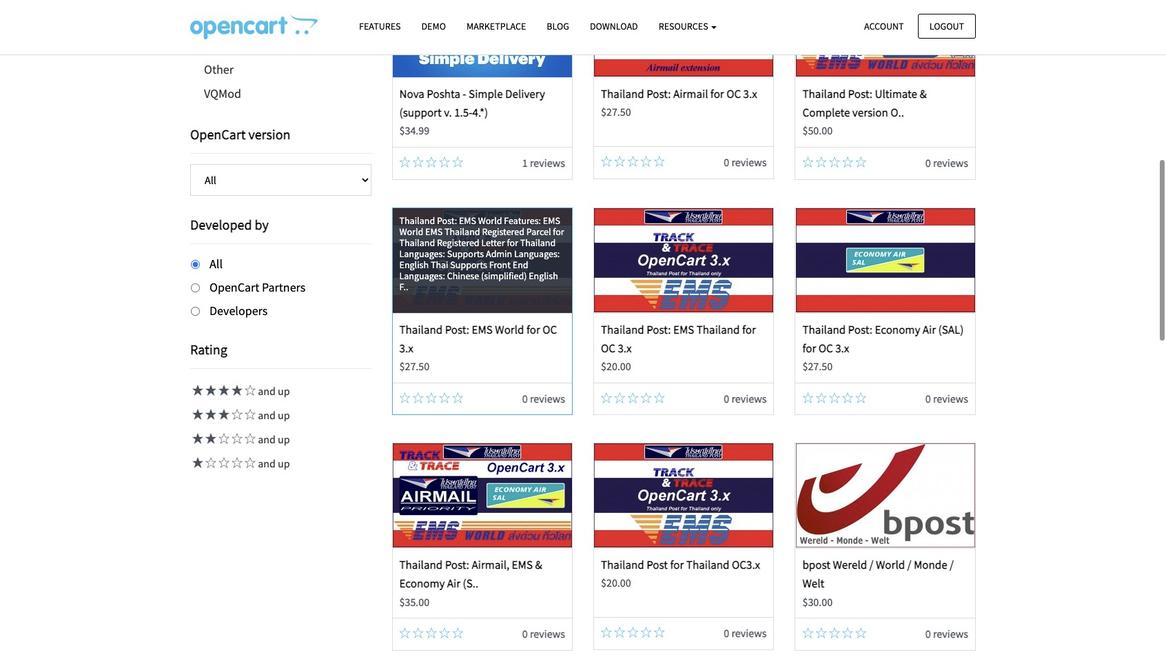 Task type: describe. For each thing, give the bounding box(es) containing it.
developed
[[190, 216, 252, 233]]

world for ems
[[478, 214, 502, 227]]

ultimate
[[875, 86, 918, 101]]

thailand post: economy air (sal) for oc 3.x $27.50
[[803, 322, 964, 373]]

0 for thailand post for thailand oc3.x
[[724, 626, 730, 640]]

vqmod link
[[190, 81, 371, 106]]

1 and up link from the top
[[190, 384, 290, 398]]

$50.00
[[803, 124, 833, 137]]

thailand inside thailand post: economy air (sal) for oc 3.x $27.50
[[803, 322, 846, 337]]

download link
[[580, 14, 649, 39]]

thailand post: ultimate & complete version o.. link
[[803, 86, 927, 120]]

post: inside thailand post: ems world features: ems world ems thailand registered parcel for thailand registered letter for thailand languages: supports admin languages: english thai supports front end languages: chinese (simplified) english f..
[[437, 214, 457, 227]]

front
[[489, 258, 511, 271]]

$30.00
[[803, 595, 833, 609]]

and up for 2nd and up link from the top
[[256, 409, 290, 422]]

reviews for thailand post for thailand oc3.x
[[732, 626, 767, 640]]

thailand post: ultimate & complete version o.. image
[[796, 0, 976, 77]]

welt
[[803, 576, 825, 591]]

1.5-
[[455, 105, 473, 120]]

opencart for opencart version
[[190, 126, 246, 143]]

economy inside thailand post: economy air (sal) for oc 3.x $27.50
[[875, 322, 921, 337]]

nova
[[400, 86, 425, 101]]

thailand inside thailand post: ems world for oc 3.x $27.50
[[400, 322, 443, 337]]

chinese
[[447, 269, 479, 282]]

thailand post: ems world features: ems world ems thailand registered parcel for thailand registered letter for thailand languages: supports admin languages: english thai supports front end languages: chinese (simplified) english f..
[[400, 214, 565, 293]]

ems inside thailand post: airmail, ems & economy air (s.. $35.00
[[512, 557, 533, 572]]

by
[[255, 216, 269, 233]]

$35.00
[[400, 595, 430, 609]]

for inside thailand post: ems world for oc 3.x $27.50
[[527, 322, 541, 337]]

thailand post: economy air (sal) for oc 3.x image
[[796, 208, 976, 313]]

end
[[513, 258, 529, 271]]

thailand post: ems world features: ems world ems thailand registered parcel for thailand registered letter for thailand languages: supports admin languages: english thai supports front end languages: chinese (simplified) english f.. link
[[393, 208, 572, 313]]

post: for thailand post: economy air (sal) for oc 3.x
[[849, 322, 873, 337]]

post
[[647, 557, 668, 572]]

f..
[[400, 280, 409, 293]]

thailand post: ems thailand for oc 3.x link
[[601, 322, 756, 356]]

world up f..
[[400, 225, 424, 238]]

account link
[[853, 13, 916, 39]]

post: for thailand post: airmail, ems & economy air (s..
[[445, 557, 470, 572]]

poshta
[[427, 86, 461, 101]]

thailand inside thailand post: airmail, ems & economy air (s.. $35.00
[[400, 557, 443, 572]]

monde
[[914, 557, 948, 572]]

1 reviews
[[523, 156, 565, 170]]

demo link
[[411, 14, 456, 39]]

reviews for thailand post: ems thailand for oc 3.x
[[732, 391, 767, 405]]

oc inside thailand post: ems world for oc 3.x $27.50
[[543, 322, 557, 337]]

delivery
[[505, 86, 545, 101]]

reviews for thailand post: airmail, ems & economy air (s..
[[530, 627, 565, 641]]

complete
[[803, 105, 851, 120]]

rating
[[190, 341, 227, 358]]

0 for thailand post: ems world for oc 3.x
[[523, 391, 528, 405]]

reviews for thailand post: airmail for oc 3.x
[[732, 155, 767, 169]]

0 horizontal spatial registered
[[437, 236, 480, 249]]

nova poshta - simple delivery (support v. 1.5-4.*) $34.99
[[400, 86, 545, 137]]

opencart partners
[[210, 279, 306, 295]]

1 horizontal spatial star light image
[[230, 385, 243, 396]]

airmail,
[[472, 557, 510, 572]]

marketplace
[[467, 20, 526, 32]]

account
[[865, 20, 904, 32]]

1 vertical spatial star light image
[[190, 433, 203, 444]]

o..
[[891, 105, 905, 120]]

up for 3rd and up link
[[278, 433, 290, 446]]

admin
[[486, 247, 512, 260]]

airmail
[[674, 86, 709, 101]]

0 reviews for thailand post: ems world for oc 3.x
[[523, 391, 565, 405]]

thailand post for thailand oc3.x image
[[595, 444, 774, 548]]

features:
[[504, 214, 541, 227]]

other link
[[190, 57, 371, 81]]

thailand post: ems thailand for oc 3.x $20.00
[[601, 322, 756, 373]]

product
[[204, 13, 245, 29]]

logout
[[930, 20, 965, 32]]

features
[[359, 20, 401, 32]]

product feeds
[[204, 13, 278, 29]]

supports right thai
[[451, 258, 487, 271]]

thailand post: airmail, ems & economy air (s.. link
[[400, 557, 543, 591]]

4 and up link from the top
[[190, 457, 290, 471]]

and up for 4th and up link from the bottom
[[256, 384, 290, 398]]

resources link
[[649, 14, 728, 39]]

air inside thailand post: economy air (sal) for oc 3.x $27.50
[[923, 322, 937, 337]]

other
[[204, 61, 234, 77]]

$20.00 inside thailand post: ems thailand for oc 3.x $20.00
[[601, 359, 631, 373]]

v.
[[444, 105, 452, 120]]

(s..
[[463, 576, 479, 591]]

thailand post for thailand oc3.x $20.00
[[601, 557, 761, 590]]

thailand post: airmail for oc 3.x link
[[601, 86, 758, 101]]

3.x inside thailand post: ems world for oc 3.x $27.50
[[400, 340, 414, 356]]

thailand inside thailand post: airmail for oc 3.x $27.50
[[601, 86, 645, 101]]

demo
[[422, 20, 446, 32]]

vqmod
[[204, 86, 241, 101]]

and up for 3rd and up link
[[256, 433, 290, 446]]

0 reviews for thailand post: airmail, ems & economy air (s..
[[523, 627, 565, 641]]

$27.50 inside thailand post: airmail for oc 3.x $27.50
[[601, 105, 631, 119]]

developers
[[210, 302, 268, 318]]

4.*)
[[473, 105, 488, 120]]

0 for thailand post: airmail for oc 3.x
[[724, 155, 730, 169]]

0 horizontal spatial version
[[249, 126, 291, 143]]

wereld
[[833, 557, 868, 572]]

reports link
[[190, 33, 371, 57]]

and for 4th and up link
[[258, 457, 276, 471]]

up for 4th and up link from the bottom
[[278, 384, 290, 398]]

3.x inside thailand post: economy air (sal) for oc 3.x $27.50
[[836, 340, 850, 356]]

letter
[[482, 236, 505, 249]]

post: for thailand post: airmail for oc 3.x
[[647, 86, 671, 101]]

up for 4th and up link
[[278, 457, 290, 471]]

product feeds link
[[190, 9, 371, 33]]

ems inside thailand post: ems thailand for oc 3.x $20.00
[[674, 322, 695, 337]]

thailand post: economy air (sal) for oc 3.x link
[[803, 322, 964, 356]]

0 for thailand post: ultimate & complete version o..
[[926, 156, 931, 170]]

3.x inside thailand post: ems thailand for oc 3.x $20.00
[[618, 340, 632, 356]]

nova poshta - simple delivery (support v. 1.5-4.*) link
[[400, 86, 545, 120]]

partners
[[262, 279, 306, 295]]

2 and up link from the top
[[190, 409, 290, 422]]

opencart for opencart partners
[[210, 279, 260, 295]]

marketplace link
[[456, 14, 537, 39]]

thai
[[431, 258, 449, 271]]

thailand post: airmail for oc 3.x $27.50
[[601, 86, 758, 119]]



Task type: vqa. For each thing, say whether or not it's contained in the screenshot.


Task type: locate. For each thing, give the bounding box(es) containing it.
languages:
[[400, 247, 445, 260], [514, 247, 560, 260], [400, 269, 445, 282]]

and for 3rd and up link
[[258, 433, 276, 446]]

2 horizontal spatial $27.50
[[803, 359, 833, 373]]

version left o..
[[853, 105, 889, 120]]

0 reviews for thailand post for thailand oc3.x
[[724, 626, 767, 640]]

supports
[[447, 247, 484, 260], [451, 258, 487, 271]]

2 and up from the top
[[256, 409, 290, 422]]

world down (simplified)
[[495, 322, 524, 337]]

languages: up f..
[[400, 247, 445, 260]]

for inside thailand post: ems thailand for oc 3.x $20.00
[[743, 322, 756, 337]]

for inside thailand post: economy air (sal) for oc 3.x $27.50
[[803, 340, 817, 356]]

/ right monde
[[950, 557, 954, 572]]

1 vertical spatial version
[[249, 126, 291, 143]]

post:
[[647, 86, 671, 101], [849, 86, 873, 101], [437, 214, 457, 227], [445, 322, 470, 337], [647, 322, 671, 337], [849, 322, 873, 337], [445, 557, 470, 572]]

post: inside thailand post: airmail, ems & economy air (s.. $35.00
[[445, 557, 470, 572]]

post: inside thailand post: economy air (sal) for oc 3.x $27.50
[[849, 322, 873, 337]]

world up letter
[[478, 214, 502, 227]]

0 horizontal spatial air
[[447, 576, 461, 591]]

1 horizontal spatial english
[[529, 269, 558, 282]]

english right the end at the left of the page
[[529, 269, 558, 282]]

0 for thailand post: economy air (sal) for oc 3.x
[[926, 391, 931, 405]]

resources
[[659, 20, 711, 32]]

opencart shipping extensions image
[[190, 14, 318, 39]]

feeds
[[248, 13, 278, 29]]

post: inside thailand post: ems world for oc 3.x $27.50
[[445, 322, 470, 337]]

0 reviews for bpost wereld / world / monde / welt
[[926, 627, 969, 641]]

simple
[[469, 86, 503, 101]]

world left monde
[[876, 557, 906, 572]]

3 and from the top
[[258, 433, 276, 446]]

0 vertical spatial opencart
[[190, 126, 246, 143]]

for inside thailand post for thailand oc3.x $20.00
[[671, 557, 684, 572]]

languages: left chinese
[[400, 269, 445, 282]]

thailand post for thailand oc3.x link
[[601, 557, 761, 572]]

english up f..
[[400, 258, 429, 271]]

None radio
[[191, 260, 200, 269]]

version
[[853, 105, 889, 120], [249, 126, 291, 143]]

2 up from the top
[[278, 409, 290, 422]]

0 horizontal spatial $27.50
[[400, 359, 430, 373]]

1 vertical spatial opencart
[[210, 279, 260, 295]]

and
[[258, 384, 276, 398], [258, 409, 276, 422], [258, 433, 276, 446], [258, 457, 276, 471]]

0 vertical spatial economy
[[875, 322, 921, 337]]

air left (sal) in the right of the page
[[923, 322, 937, 337]]

world inside bpost wereld / world / monde / welt $30.00
[[876, 557, 906, 572]]

thailand
[[601, 86, 645, 101], [803, 86, 846, 101], [400, 214, 435, 227], [445, 225, 480, 238], [400, 236, 435, 249], [520, 236, 556, 249], [400, 322, 443, 337], [601, 322, 645, 337], [697, 322, 740, 337], [803, 322, 846, 337], [400, 557, 443, 572], [601, 557, 645, 572], [687, 557, 730, 572]]

opencart version
[[190, 126, 291, 143]]

and up for 4th and up link
[[256, 457, 290, 471]]

ems inside thailand post: ems world for oc 3.x $27.50
[[472, 322, 493, 337]]

0 reviews for thailand post: ems thailand for oc 3.x
[[724, 391, 767, 405]]

1 and from the top
[[258, 384, 276, 398]]

1 horizontal spatial $27.50
[[601, 105, 631, 119]]

world for $27.50
[[495, 322, 524, 337]]

4 and from the top
[[258, 457, 276, 471]]

1 horizontal spatial economy
[[875, 322, 921, 337]]

parcel
[[527, 225, 551, 238]]

/ left monde
[[908, 557, 912, 572]]

0 vertical spatial &
[[920, 86, 927, 101]]

1 $20.00 from the top
[[601, 359, 631, 373]]

1 vertical spatial economy
[[400, 576, 445, 591]]

(support
[[400, 105, 442, 120]]

1 vertical spatial &
[[535, 557, 543, 572]]

nova poshta - simple delivery (support v. 1.5-4.*) image
[[393, 0, 572, 77]]

/ right wereld
[[870, 557, 874, 572]]

3 / from the left
[[950, 557, 954, 572]]

world inside thailand post: ems world for oc 3.x $27.50
[[495, 322, 524, 337]]

for inside thailand post: airmail for oc 3.x $27.50
[[711, 86, 725, 101]]

2 and from the top
[[258, 409, 276, 422]]

post: inside thailand post: ems thailand for oc 3.x $20.00
[[647, 322, 671, 337]]

reports
[[204, 37, 244, 53]]

logout link
[[918, 13, 976, 39]]

economy left (sal) in the right of the page
[[875, 322, 921, 337]]

bpost wereld / world / monde / welt $30.00
[[803, 557, 954, 609]]

post: inside thailand post: ultimate & complete version o.. $50.00
[[849, 86, 873, 101]]

$20.00 down thailand post for thailand oc3.x link at bottom
[[601, 576, 631, 590]]

thailand post: ems world for oc 3.x link
[[400, 322, 557, 356]]

None radio
[[191, 283, 200, 292], [191, 307, 200, 316], [191, 283, 200, 292], [191, 307, 200, 316]]

registered
[[482, 225, 525, 238], [437, 236, 480, 249]]

reviews for bpost wereld / world / monde / welt
[[934, 627, 969, 641]]

& right ultimate
[[920, 86, 927, 101]]

1 vertical spatial $20.00
[[601, 576, 631, 590]]

0 horizontal spatial english
[[400, 258, 429, 271]]

bpost wereld / world / monde / welt image
[[796, 444, 976, 548]]

thailand post: ems world for oc 3.x image
[[393, 208, 572, 313]]

0 vertical spatial air
[[923, 322, 937, 337]]

oc inside thailand post: airmail for oc 3.x $27.50
[[727, 86, 741, 101]]

reviews for thailand post: economy air (sal) for oc 3.x
[[934, 391, 969, 405]]

$34.99
[[400, 124, 430, 137]]

0 horizontal spatial &
[[535, 557, 543, 572]]

features link
[[349, 14, 411, 39]]

world for welt
[[876, 557, 906, 572]]

air inside thailand post: airmail, ems & economy air (s.. $35.00
[[447, 576, 461, 591]]

opencart down vqmod
[[190, 126, 246, 143]]

oc3.x
[[732, 557, 761, 572]]

world
[[478, 214, 502, 227], [400, 225, 424, 238], [495, 322, 524, 337], [876, 557, 906, 572]]

0 reviews for thailand post: airmail for oc 3.x
[[724, 155, 767, 169]]

version down the vqmod link
[[249, 126, 291, 143]]

oc inside thailand post: economy air (sal) for oc 3.x $27.50
[[819, 340, 834, 356]]

1 up from the top
[[278, 384, 290, 398]]

languages: down parcel at top
[[514, 247, 560, 260]]

economy up $35.00
[[400, 576, 445, 591]]

star light o image
[[615, 156, 626, 167], [641, 156, 652, 167], [453, 157, 464, 168], [803, 157, 814, 168], [816, 157, 827, 168], [830, 157, 841, 168], [843, 157, 854, 168], [856, 157, 867, 168], [243, 385, 256, 396], [413, 392, 424, 403], [426, 392, 437, 403], [439, 392, 450, 403], [615, 392, 626, 403], [628, 392, 639, 403], [641, 392, 652, 403], [654, 392, 665, 403], [843, 392, 854, 403], [230, 409, 243, 420], [230, 433, 243, 444], [243, 433, 256, 444], [203, 457, 217, 469], [243, 457, 256, 469], [641, 627, 652, 638], [439, 628, 450, 639], [803, 628, 814, 639], [830, 628, 841, 639], [843, 628, 854, 639]]

/
[[870, 557, 874, 572], [908, 557, 912, 572], [950, 557, 954, 572]]

1 horizontal spatial &
[[920, 86, 927, 101]]

opencart
[[190, 126, 246, 143], [210, 279, 260, 295]]

download
[[590, 20, 638, 32]]

4 and up from the top
[[256, 457, 290, 471]]

blog link
[[537, 14, 580, 39]]

$20.00 inside thailand post for thailand oc3.x $20.00
[[601, 576, 631, 590]]

post: for thailand post: ems world for oc 3.x
[[445, 322, 470, 337]]

thailand post: airmail for oc 3.x image
[[595, 0, 774, 77]]

developed by
[[190, 216, 269, 233]]

blog
[[547, 20, 570, 32]]

economy inside thailand post: airmail, ems & economy air (s.. $35.00
[[400, 576, 445, 591]]

economy
[[875, 322, 921, 337], [400, 576, 445, 591]]

0 reviews for thailand post: economy air (sal) for oc 3.x
[[926, 391, 969, 405]]

$27.50 inside thailand post: economy air (sal) for oc 3.x $27.50
[[803, 359, 833, 373]]

star light o image
[[601, 156, 612, 167], [628, 156, 639, 167], [654, 156, 665, 167], [400, 157, 411, 168], [413, 157, 424, 168], [426, 157, 437, 168], [439, 157, 450, 168], [400, 392, 411, 403], [453, 392, 464, 403], [601, 392, 612, 403], [803, 392, 814, 403], [816, 392, 827, 403], [830, 392, 841, 403], [856, 392, 867, 403], [243, 409, 256, 420], [217, 433, 230, 444], [217, 457, 230, 469], [230, 457, 243, 469], [601, 627, 612, 638], [615, 627, 626, 638], [628, 627, 639, 638], [654, 627, 665, 638], [400, 628, 411, 639], [413, 628, 424, 639], [426, 628, 437, 639], [453, 628, 464, 639], [816, 628, 827, 639], [856, 628, 867, 639]]

supports up chinese
[[447, 247, 484, 260]]

reviews for thailand post: ultimate & complete version o..
[[934, 156, 969, 170]]

and for 4th and up link from the bottom
[[258, 384, 276, 398]]

0 horizontal spatial star light image
[[190, 433, 203, 444]]

ems
[[459, 214, 477, 227], [543, 214, 561, 227], [426, 225, 443, 238], [472, 322, 493, 337], [674, 322, 695, 337], [512, 557, 533, 572]]

$27.50
[[601, 105, 631, 119], [400, 359, 430, 373], [803, 359, 833, 373]]

bpost
[[803, 557, 831, 572]]

registered up thai
[[437, 236, 480, 249]]

4 up from the top
[[278, 457, 290, 471]]

up
[[278, 384, 290, 398], [278, 409, 290, 422], [278, 433, 290, 446], [278, 457, 290, 471]]

3 and up link from the top
[[190, 433, 290, 446]]

thailand post: airmail, ems & economy air (s.. $35.00
[[400, 557, 543, 609]]

(simplified)
[[481, 269, 527, 282]]

1 horizontal spatial air
[[923, 322, 937, 337]]

0 vertical spatial version
[[853, 105, 889, 120]]

0 for thailand post: airmail, ems & economy air (s..
[[523, 627, 528, 641]]

and for 2nd and up link from the top
[[258, 409, 276, 422]]

3 and up from the top
[[256, 433, 290, 446]]

$27.50 inside thailand post: ems world for oc 3.x $27.50
[[400, 359, 430, 373]]

1
[[523, 156, 528, 170]]

thailand post: ultimate & complete version o.. $50.00
[[803, 86, 927, 137]]

(sal)
[[939, 322, 964, 337]]

thailand post: ems thailand for oc 3.x image
[[595, 208, 774, 313]]

and up
[[256, 384, 290, 398], [256, 409, 290, 422], [256, 433, 290, 446], [256, 457, 290, 471]]

2 horizontal spatial /
[[950, 557, 954, 572]]

reviews for nova poshta - simple delivery (support v. 1.5-4.*)
[[530, 156, 565, 170]]

1 vertical spatial air
[[447, 576, 461, 591]]

2 / from the left
[[908, 557, 912, 572]]

and up link
[[190, 384, 290, 398], [190, 409, 290, 422], [190, 433, 290, 446], [190, 457, 290, 471]]

2 $20.00 from the top
[[601, 576, 631, 590]]

version inside thailand post: ultimate & complete version o.. $50.00
[[853, 105, 889, 120]]

0 reviews for thailand post: ultimate & complete version o..
[[926, 156, 969, 170]]

registered up admin
[[482, 225, 525, 238]]

for
[[711, 86, 725, 101], [553, 225, 565, 238], [507, 236, 518, 249], [527, 322, 541, 337], [743, 322, 756, 337], [803, 340, 817, 356], [671, 557, 684, 572]]

opencart up developers
[[210, 279, 260, 295]]

0 for bpost wereld / world / monde / welt
[[926, 627, 931, 641]]

0 vertical spatial $20.00
[[601, 359, 631, 373]]

3.x
[[744, 86, 758, 101], [400, 340, 414, 356], [618, 340, 632, 356], [836, 340, 850, 356]]

oc inside thailand post: ems thailand for oc 3.x $20.00
[[601, 340, 616, 356]]

thailand post: airmail, ems & economy air (s.. image
[[393, 444, 572, 548]]

thailand post: ems world for oc 3.x $27.50
[[400, 322, 557, 373]]

post: for thailand post: ultimate & complete version o..
[[849, 86, 873, 101]]

1 horizontal spatial version
[[853, 105, 889, 120]]

1 horizontal spatial /
[[908, 557, 912, 572]]

1 and up from the top
[[256, 384, 290, 398]]

post: inside thailand post: airmail for oc 3.x $27.50
[[647, 86, 671, 101]]

& inside thailand post: airmail, ems & economy air (s.. $35.00
[[535, 557, 543, 572]]

&
[[920, 86, 927, 101], [535, 557, 543, 572]]

thailand inside thailand post: ultimate & complete version o.. $50.00
[[803, 86, 846, 101]]

0 reviews
[[724, 155, 767, 169], [926, 156, 969, 170], [523, 391, 565, 405], [724, 391, 767, 405], [926, 391, 969, 405], [724, 626, 767, 640], [523, 627, 565, 641], [926, 627, 969, 641]]

0 for thailand post: ems thailand for oc 3.x
[[724, 391, 730, 405]]

& right airmail,
[[535, 557, 543, 572]]

up for 2nd and up link from the top
[[278, 409, 290, 422]]

star light image
[[190, 385, 203, 396], [203, 385, 217, 396], [217, 385, 230, 396], [190, 409, 203, 420], [203, 409, 217, 420], [217, 409, 230, 420], [203, 433, 217, 444], [190, 457, 203, 469]]

& inside thailand post: ultimate & complete version o.. $50.00
[[920, 86, 927, 101]]

0
[[724, 155, 730, 169], [926, 156, 931, 170], [523, 391, 528, 405], [724, 391, 730, 405], [926, 391, 931, 405], [724, 626, 730, 640], [523, 627, 528, 641], [926, 627, 931, 641]]

english
[[400, 258, 429, 271], [529, 269, 558, 282]]

0 vertical spatial star light image
[[230, 385, 243, 396]]

0 horizontal spatial /
[[870, 557, 874, 572]]

0 horizontal spatial economy
[[400, 576, 445, 591]]

$20.00 down thailand post: ems thailand for oc 3.x "link"
[[601, 359, 631, 373]]

post: for thailand post: ems thailand for oc 3.x
[[647, 322, 671, 337]]

1 / from the left
[[870, 557, 874, 572]]

star light image
[[230, 385, 243, 396], [190, 433, 203, 444]]

air left (s.. at the left of the page
[[447, 576, 461, 591]]

3 up from the top
[[278, 433, 290, 446]]

-
[[463, 86, 467, 101]]

reviews for thailand post: ems world for oc 3.x
[[530, 391, 565, 405]]

3.x inside thailand post: airmail for oc 3.x $27.50
[[744, 86, 758, 101]]

oc
[[727, 86, 741, 101], [543, 322, 557, 337], [601, 340, 616, 356], [819, 340, 834, 356]]

bpost wereld / world / monde / welt link
[[803, 557, 954, 591]]

1 horizontal spatial registered
[[482, 225, 525, 238]]

air
[[923, 322, 937, 337], [447, 576, 461, 591]]

all
[[210, 256, 223, 272]]



